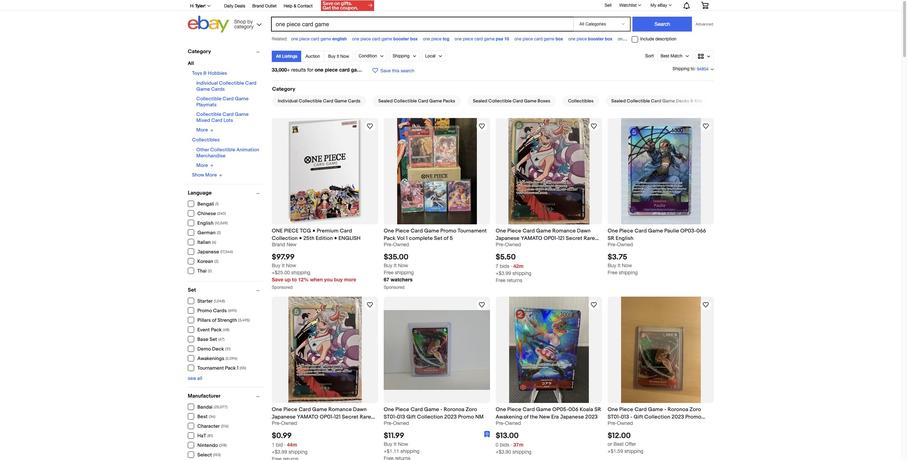 Task type: locate. For each thing, give the bounding box(es) containing it.
& for contact
[[294, 4, 296, 9]]

daily deals link
[[224, 2, 245, 10]]

set button
[[188, 287, 263, 293]]

0 vertical spatial dawn
[[577, 228, 591, 234]]

one piece card game - roronoa zoro st01-013 gift collection 2023 promo nm heading
[[384, 406, 484, 420]]

3 box from the left
[[605, 36, 613, 41]]

animation
[[237, 147, 259, 153]]

st01- up the '$12.00'
[[608, 414, 621, 420]]

2 horizontal spatial &
[[690, 98, 694, 104]]

romance for $5.50
[[552, 228, 576, 234]]

pre- up $11.99
[[384, 420, 393, 426]]

0 horizontal spatial best
[[197, 414, 208, 420]]

1 zoro from the left
[[466, 406, 477, 413]]

my ebay link
[[647, 1, 675, 10]]

of left '5'
[[444, 235, 449, 242]]

2 horizontal spatial sealed
[[611, 98, 626, 104]]

pre- up $13.00
[[496, 420, 505, 426]]

more inside button
[[205, 172, 217, 178]]

of inside "one piece card game op05-006 koala sr awakening of the new era japanese 2023 pre-owned"
[[524, 414, 529, 420]]

(2) inside korean (2)
[[214, 259, 219, 264]]

shipping down $3.75
[[619, 270, 638, 275]]

1 left bid
[[272, 442, 275, 448]]

one inside one piece card game psa 10
[[455, 37, 462, 41]]

english up $3.75
[[616, 235, 634, 242]]

piece inside one piece card game box
[[523, 37, 533, 41]]

pack left (68)
[[211, 327, 222, 333]]

sealed collectible card game decks & kits link
[[606, 95, 708, 107]]

+$3.99 for $0.99
[[272, 449, 287, 455]]

2 horizontal spatial set
[[434, 235, 442, 242]]

best match
[[661, 54, 683, 58]]

$3.75
[[608, 253, 627, 262]]

(31)
[[225, 347, 231, 351]]

buy up +$25.00
[[272, 263, 280, 268]]

english up german
[[197, 220, 214, 226]]

more button up show more
[[196, 162, 214, 168]]

piece for one piece card game
[[626, 37, 637, 41]]

0 horizontal spatial pack
[[211, 327, 222, 333]]

tyler
[[195, 3, 205, 9]]

1 vertical spatial one piece card game romance dawn japanese yamato op01-121 secret rare sec - nm/m image
[[288, 297, 362, 403]]

results
[[291, 67, 306, 73]]

sealed collectible card game decks & kits
[[611, 98, 703, 104]]

3 2023 from the left
[[672, 414, 684, 420]]

one right 'for'
[[315, 67, 324, 73]]

now inside $35.00 buy it now free shipping 67 watchers
[[398, 263, 408, 268]]

owned
[[393, 242, 409, 247], [505, 242, 521, 247], [617, 242, 633, 247], [281, 420, 297, 426], [393, 420, 409, 426], [505, 420, 521, 426], [617, 420, 633, 426]]

box left one piece booster box on the right
[[556, 36, 563, 41]]

2 roronoa from the left
[[668, 406, 689, 413]]

sealed collectible card game packs link
[[373, 95, 461, 107]]

brand outlet
[[252, 4, 277, 9]]

1 vertical spatial all
[[188, 60, 194, 66]]

& inside "link"
[[294, 4, 296, 9]]

1 horizontal spatial of
[[444, 235, 449, 242]]

starter
[[197, 298, 213, 304]]

0 horizontal spatial collectibles
[[192, 137, 220, 143]]

pre-owned up '$5.50'
[[496, 242, 521, 247]]

game inside individual collectible card game cards "link"
[[334, 98, 347, 104]]

one piece card game op05-006 koala sr awakening of the new era japanese 2023 image
[[509, 297, 589, 403]]

0 horizontal spatial watch one piece card game romance dawn japanese yamato op01-121 secret rare sec - nm/m image
[[366, 301, 374, 309]]

tournament
[[458, 228, 487, 234], [197, 365, 224, 371]]

bids up +$3.90
[[500, 442, 509, 448]]

sr
[[608, 235, 615, 242], [595, 406, 601, 413]]

+$3.99 down 7 at right
[[496, 270, 511, 276]]

collectible for sealed collectible card game packs
[[394, 98, 417, 104]]

now inside $3.75 buy it now free shipping
[[622, 263, 632, 268]]

$35.00 buy it now free shipping 67 watchers
[[384, 253, 414, 283]]

st01- up $11.99
[[384, 414, 397, 420]]

1 vertical spatial english
[[616, 235, 634, 242]]

1 bids from the top
[[500, 263, 509, 269]]

2 box from the left
[[556, 36, 563, 41]]

2 horizontal spatial free
[[608, 270, 618, 275]]

& for hobbies
[[203, 70, 207, 76]]

gift up buy it now +$1.11 shipping
[[406, 414, 416, 420]]

now down $35.00
[[398, 263, 408, 268]]

japanese down 006
[[560, 414, 584, 420]]

of left the
[[524, 414, 529, 420]]

now down english
[[340, 54, 349, 59]]

1
[[406, 235, 408, 242], [237, 365, 239, 371], [272, 442, 275, 448]]

0 vertical spatial (2)
[[217, 230, 221, 235]]

watch one piece card game romance dawn japanese yamato op01-121 secret rare sec - nm/m image
[[590, 122, 598, 130], [366, 301, 374, 309]]

account navigation
[[186, 0, 714, 12]]

pre-owned up the '$12.00'
[[608, 420, 633, 426]]

event
[[197, 327, 210, 333]]

sr inside "one piece card game op05-006 koala sr awakening of the new era japanese 2023 pre-owned"
[[595, 406, 601, 413]]

shop by category banner
[[186, 0, 714, 34]]

piece for one piece card game booster box
[[360, 37, 371, 41]]

shipping inside $5.50 7 bids · 42m +$3.99 shipping free returns
[[513, 270, 532, 276]]

game inside one piece card game promo tournament pack vol 1 complete set of 5 pre-owned
[[424, 228, 439, 234]]

0 horizontal spatial sec
[[272, 421, 282, 428]]

shipping up watchers
[[395, 270, 414, 275]]

· inside $0.99 1 bid · 44m +$3.99 shipping
[[284, 442, 286, 448]]

brand up $97.99
[[272, 242, 285, 247]]

1 horizontal spatial op01-
[[544, 235, 558, 242]]

0 vertical spatial collectibles
[[568, 98, 594, 104]]

secret
[[566, 235, 583, 242], [342, 414, 359, 420]]

one inside one piece card game  paulie  op03-066 sr  english pre-owned
[[608, 228, 618, 234]]

card
[[311, 37, 319, 41], [372, 37, 380, 41], [474, 37, 483, 41], [534, 37, 543, 41], [638, 37, 646, 41], [339, 67, 350, 73]]

(2) inside german (2)
[[217, 230, 221, 235]]

1 vertical spatial secret
[[342, 414, 359, 420]]

1 horizontal spatial collectibles link
[[563, 95, 599, 107]]

new left era
[[539, 414, 550, 420]]

(2)
[[217, 230, 221, 235], [214, 259, 219, 264], [208, 269, 212, 273]]

2 zoro from the left
[[690, 406, 701, 413]]

bids inside $5.50 7 bids · 42m +$3.99 shipping free returns
[[500, 263, 509, 269]]

2 horizontal spatial pack
[[384, 235, 396, 242]]

1 gift from the left
[[406, 414, 416, 420]]

0 vertical spatial best
[[661, 54, 669, 58]]

(2) for korean
[[214, 259, 219, 264]]

all up toys
[[188, 60, 194, 66]]

one piece card game op05-006 koala sr awakening of the new era japanese 2023 heading
[[496, 406, 601, 420]]

3 sealed from the left
[[611, 98, 626, 104]]

owned up $35.00
[[393, 242, 409, 247]]

bids right 7 at right
[[500, 263, 509, 269]]

1 horizontal spatial pre-owned
[[496, 242, 521, 247]]

box
[[410, 36, 418, 41], [556, 36, 563, 41], [605, 36, 613, 41]]

owned inside "one piece card game op05-006 koala sr awakening of the new era japanese 2023 pre-owned"
[[505, 420, 521, 426]]

bids inside $13.00 0 bids · 37m +$3.90 shipping
[[500, 442, 509, 448]]

one piece card game promo tournament pack vol 1 complete set of 5 image
[[397, 118, 477, 224]]

0 vertical spatial 1
[[406, 235, 408, 242]]

st01- inside one piece card game - roronoa zoro st01-013 - gift collection 2023 promo nm/m
[[608, 414, 621, 420]]

1 left the (55)
[[237, 365, 239, 371]]

1 013 from the left
[[397, 414, 405, 420]]

one right one piece card game box
[[568, 37, 576, 41]]

one piece card game romance dawn japanese yamato op01-121 secret rare sec - nm/m heading for $5.50
[[496, 228, 599, 249]]

2 vertical spatial of
[[524, 414, 529, 420]]

0 horizontal spatial roronoa
[[444, 406, 465, 413]]

nm/m for $5.50
[[511, 242, 526, 249]]

individual inside individual collectible card game cards collectible card game playmats collectible card game mixed card lots
[[196, 80, 218, 86]]

$13.00 0 bids · 37m +$3.90 shipping
[[496, 431, 532, 455]]

one right "tcg" at left
[[455, 37, 462, 41]]

save inside button
[[381, 68, 391, 73]]

best left (34)
[[197, 414, 208, 420]]

1 vertical spatial shipping
[[673, 66, 690, 71]]

it down english
[[337, 54, 339, 59]]

collectible inside "link"
[[299, 98, 322, 104]]

:
[[695, 66, 696, 71]]

yamato up $0.99 1 bid · 44m +$3.99 shipping
[[297, 414, 318, 420]]

piece up vol
[[395, 228, 409, 234]]

hi tyler !
[[190, 3, 206, 9]]

1 vertical spatial sr
[[595, 406, 601, 413]]

0 horizontal spatial op01-
[[320, 414, 334, 420]]

piece inside "one piece card game op05-006 koala sr awakening of the new era japanese 2023 pre-owned"
[[507, 406, 521, 413]]

1 vertical spatial best
[[197, 414, 208, 420]]

more right show
[[205, 172, 217, 178]]

0 vertical spatial bids
[[500, 263, 509, 269]]

1 roronoa from the left
[[444, 406, 465, 413]]

the
[[530, 414, 538, 420]]

cards for individual collectible card game cards
[[348, 98, 361, 104]]

english inside one piece card game  paulie  op03-066 sr  english pre-owned
[[616, 235, 634, 242]]

sr up $3.75
[[608, 235, 615, 242]]

0 horizontal spatial 2023
[[444, 414, 457, 420]]

watch one piece card game romance dawn japanese yamato op01-121 secret rare sec - nm/m image for $0.99
[[366, 301, 374, 309]]

rare
[[584, 235, 595, 242], [360, 414, 371, 420]]

1 vertical spatial one piece card game romance dawn japanese yamato op01-121 secret rare sec - nm/m heading
[[272, 406, 375, 428]]

None submit
[[633, 17, 692, 32]]

shipping down 37m
[[513, 449, 532, 455]]

2 booster from the left
[[588, 36, 604, 41]]

romance for $0.99
[[328, 406, 352, 413]]

1 horizontal spatial sec
[[496, 242, 506, 249]]

sell link
[[602, 3, 615, 8]]

1 horizontal spatial collection
[[417, 414, 443, 420]]

sec
[[496, 242, 506, 249], [272, 421, 282, 428]]

or
[[608, 441, 612, 447]]

1 more button from the top
[[196, 127, 214, 133]]

nm/m for $0.99
[[287, 421, 302, 428]]

card inside the one piece card game booster box
[[372, 37, 380, 41]]

shipping down 44m
[[289, 449, 308, 455]]

game inside one piece card game psa 10
[[484, 37, 495, 41]]

shipping down match
[[673, 66, 690, 71]]

main content
[[269, 45, 717, 460]]

2 013 from the left
[[621, 414, 629, 420]]

one inside one piece card game promo tournament pack vol 1 complete set of 5 pre-owned
[[384, 228, 394, 234]]

one piece card game - roronoa zoro st01-013 - gift collection 2023 promo nm/m
[[608, 406, 702, 428]]

013 inside one piece card game - roronoa zoro st01-013 - gift collection 2023 promo nm/m
[[621, 414, 629, 420]]

1 st01- from the left
[[384, 414, 397, 420]]

013 for gift
[[397, 414, 405, 420]]

help
[[284, 4, 293, 9]]

game inside one piece card game box
[[544, 37, 554, 41]]

one left include
[[618, 37, 625, 41]]

1 vertical spatial brand
[[272, 242, 285, 247]]

listing options selector. gallery view selected. image
[[698, 54, 711, 59]]

2 vertical spatial &
[[690, 98, 694, 104]]

sr for $13.00
[[595, 406, 601, 413]]

roronoa inside one piece card game - roronoa zoro st01-013 - gift collection 2023 promo nm/m
[[668, 406, 689, 413]]

german (2)
[[197, 230, 221, 236]]

0 horizontal spatial collection
[[272, 235, 298, 242]]

0 vertical spatial save
[[381, 68, 391, 73]]

sr for $3.75
[[608, 235, 615, 242]]

outlet
[[265, 4, 277, 9]]

one right english
[[352, 37, 359, 41]]

piece inside "one piece card game english"
[[299, 37, 310, 41]]

piece for one piece booster box
[[577, 37, 587, 41]]

one piece card game romance dawn japanese yamato op01-121 secret rare sec - nm/m
[[496, 228, 595, 249], [272, 406, 371, 428]]

1 horizontal spatial &
[[294, 4, 296, 9]]

buy inside $97.99 buy it now +$25.00 shipping save up to 12% when you buy more
[[272, 263, 280, 268]]

shipping inside shipping dropdown button
[[393, 54, 410, 58]]

best inside "dropdown button"
[[661, 54, 669, 58]]

pre- left vol
[[384, 242, 393, 247]]

one for one piece card game english
[[291, 37, 298, 41]]

0 horizontal spatial tournament
[[197, 365, 224, 371]]

roronoa inside one piece card game - roronoa zoro st01-013 gift collection 2023 promo nm pre-owned
[[444, 406, 465, 413]]

all left listings
[[276, 54, 281, 59]]

piece inside one piece card game psa 10
[[463, 37, 473, 41]]

box left one piece card game at the right of page
[[605, 36, 613, 41]]

st01- for nm/m
[[608, 414, 621, 420]]

gift up offer
[[634, 414, 643, 420]]

sr inside one piece card game  paulie  op03-066 sr  english pre-owned
[[608, 235, 615, 242]]

1 horizontal spatial one piece card game romance dawn japanese yamato op01-121 secret rare sec - nm/m heading
[[496, 228, 599, 249]]

it for $35.00
[[394, 263, 397, 268]]

secret for $5.50
[[566, 235, 583, 242]]

owned inside one piece card game - roronoa zoro st01-013 gift collection 2023 promo nm pre-owned
[[393, 420, 409, 426]]

game inside sealed collectible card game packs link
[[429, 98, 442, 104]]

1 2023 from the left
[[444, 414, 457, 420]]

one up $3.75
[[608, 228, 618, 234]]

one inside the one piece card game booster box
[[352, 37, 359, 41]]

individual collectible card game cards link down hobbies
[[196, 80, 256, 92]]

free left the returns
[[496, 278, 506, 283]]

card for english
[[311, 37, 319, 41]]

& right toys
[[203, 70, 207, 76]]

sec for $0.99
[[272, 421, 282, 428]]

1 inside $0.99 1 bid · 44m +$3.99 shipping
[[272, 442, 275, 448]]

now inside $97.99 buy it now +$25.00 shipping save up to 12% when you buy more
[[286, 263, 296, 268]]

it inside $3.75 buy it now free shipping
[[618, 263, 621, 268]]

one piece card game - roronoa zoro st01-013 - gift collection 2023 promo nm/m heading
[[608, 406, 705, 428]]

piece inside 'main content'
[[325, 67, 338, 73]]

2 more button from the top
[[196, 162, 214, 168]]

packs
[[443, 98, 455, 104]]

· for $5.50
[[511, 263, 512, 269]]

0 horizontal spatial set
[[188, 287, 196, 293]]

pack down the "(2,094)"
[[225, 365, 236, 371]]

card down buy it now
[[339, 67, 350, 73]]

1 vertical spatial op01-
[[320, 414, 334, 420]]

now down $11.99
[[398, 441, 408, 447]]

awakenings
[[197, 355, 224, 361]]

promo cards (690)
[[197, 308, 237, 314]]

era
[[551, 414, 559, 420]]

one up $11.99
[[384, 406, 394, 413]]

0 horizontal spatial 121
[[334, 414, 341, 420]]

121
[[558, 235, 565, 242], [334, 414, 341, 420]]

watch one piece card game - roronoa zoro st01-013 - gift collection 2023 promo nm/m image
[[702, 301, 710, 309]]

see all button
[[188, 375, 202, 381]]

shipping up save this search
[[393, 54, 410, 58]]

1 horizontal spatial romance
[[552, 228, 576, 234]]

shipping inside $97.99 buy it now +$25.00 shipping save up to 12% when you buy more
[[291, 270, 310, 275]]

0 vertical spatial 121
[[558, 235, 565, 242]]

now for $97.99
[[286, 263, 296, 268]]

daily
[[224, 4, 234, 9]]

0 horizontal spatial 013
[[397, 414, 405, 420]]

new down piece
[[287, 242, 297, 247]]

game inside "one piece card game english"
[[321, 37, 331, 41]]

card inside one piece card game box
[[534, 37, 543, 41]]

piece inside the one piece card game booster box
[[360, 37, 371, 41]]

card up the sort
[[638, 37, 646, 41]]

shipping right +$1.11 on the bottom of page
[[401, 448, 420, 454]]

one
[[272, 228, 283, 234]]

013 up the '$12.00'
[[621, 414, 629, 420]]

one right koala
[[608, 406, 618, 413]]

rare for $0.99
[[360, 414, 371, 420]]

to
[[691, 66, 695, 71], [292, 276, 297, 283]]

one inside one piece booster box
[[568, 37, 576, 41]]

0 vertical spatial watch one piece card game romance dawn japanese yamato op01-121 secret rare sec - nm/m image
[[590, 122, 598, 130]]

2 gift from the left
[[634, 414, 643, 420]]

category button
[[188, 48, 263, 55]]

2 horizontal spatial collection
[[645, 414, 670, 420]]

japanese
[[496, 235, 520, 242], [197, 249, 219, 255], [272, 414, 296, 420], [560, 414, 584, 420]]

pack for (68)
[[211, 327, 222, 333]]

1 vertical spatial new
[[539, 414, 550, 420]]

game inside one piece card game - roronoa zoro st01-013 - gift collection 2023 promo nm/m
[[648, 406, 663, 413]]

op01- for $0.99
[[320, 414, 334, 420]]

0 vertical spatial romance
[[552, 228, 576, 234]]

save left this
[[381, 68, 391, 73]]

awakening
[[496, 414, 523, 420]]

buy right auction
[[328, 54, 336, 59]]

card right 10
[[534, 37, 543, 41]]

$12.00
[[608, 431, 631, 441]]

save
[[381, 68, 391, 73], [272, 276, 283, 283]]

shipping down 42m
[[513, 270, 532, 276]]

owned up $3.75
[[617, 242, 633, 247]]

more button
[[196, 127, 214, 133], [196, 162, 214, 168]]

+$3.99 down bid
[[272, 449, 287, 455]]

1 horizontal spatial zoro
[[690, 406, 701, 413]]

pre- inside "one piece card game op05-006 koala sr awakening of the new era japanese 2023 pre-owned"
[[496, 420, 505, 426]]

card up auction link
[[311, 37, 319, 41]]

!
[[205, 4, 206, 9]]

pre- inside one piece card game - roronoa zoro st01-013 gift collection 2023 promo nm pre-owned
[[384, 420, 393, 426]]

buy down $3.75
[[608, 263, 616, 268]]

deals
[[235, 4, 245, 9]]

2 horizontal spatial best
[[661, 54, 669, 58]]

more up show more
[[196, 162, 208, 168]]

cards for individual collectible card game cards collectible card game playmats collectible card game mixed card lots
[[211, 86, 225, 92]]

2 2023 from the left
[[585, 414, 598, 420]]

one piece card game english
[[291, 36, 347, 41]]

013 inside one piece card game - roronoa zoro st01-013 gift collection 2023 promo nm pre-owned
[[397, 414, 405, 420]]

yamato for $0.99
[[297, 414, 318, 420]]

it inside $35.00 buy it now free shipping 67 watchers
[[394, 263, 397, 268]]

st01-
[[384, 414, 397, 420], [608, 414, 621, 420]]

(153)
[[213, 453, 221, 457]]

1 horizontal spatial shipping
[[673, 66, 690, 71]]

1 horizontal spatial watch one piece card game romance dawn japanese yamato op01-121 secret rare sec - nm/m image
[[590, 122, 598, 130]]

1 horizontal spatial yamato
[[521, 235, 542, 242]]

sealed collectible card game boxes link
[[467, 95, 556, 107]]

pack
[[384, 235, 396, 242], [211, 327, 222, 333], [225, 365, 236, 371]]

brand inside account navigation
[[252, 4, 264, 9]]

box down search for anything text box
[[410, 36, 418, 41]]

1 horizontal spatial dawn
[[577, 228, 591, 234]]

0 vertical spatial more
[[196, 127, 208, 133]]

2 horizontal spatial of
[[524, 414, 529, 420]]

1 vertical spatial 121
[[334, 414, 341, 420]]

shipping up 12%
[[291, 270, 310, 275]]

one piece card game romance dawn japanese yamato op01-121 secret rare sec - nm/m heading
[[496, 228, 599, 249], [272, 406, 375, 428]]

game for psa
[[484, 37, 495, 41]]

0 horizontal spatial one piece card game romance dawn japanese yamato op01-121 secret rare sec - nm/m
[[272, 406, 371, 428]]

brand
[[252, 4, 264, 9], [272, 242, 285, 247]]

0 horizontal spatial save
[[272, 276, 283, 283]]

0 horizontal spatial new
[[287, 242, 297, 247]]

1 horizontal spatial category
[[272, 86, 295, 92]]

best match button
[[658, 51, 693, 61]]

now for $35.00
[[398, 263, 408, 268]]

edition
[[316, 235, 333, 242]]

collection inside the one piece tcg ● premium card collection ● 25th edition ● english brand new
[[272, 235, 298, 242]]

now down $97.99
[[286, 263, 296, 268]]

italian (6)
[[197, 239, 216, 245]]

2 vertical spatial more
[[205, 172, 217, 178]]

one piece card game romance dawn japanese yamato op01-121 secret rare sec - nm/m image
[[508, 118, 590, 224], [288, 297, 362, 403]]

2 sealed from the left
[[473, 98, 487, 104]]

1 vertical spatial more
[[196, 162, 208, 168]]

st01- inside one piece card game - roronoa zoro st01-013 gift collection 2023 promo nm pre-owned
[[384, 414, 397, 420]]

· left 42m
[[511, 263, 512, 269]]

one piece card game  paulie  op03-066 sr  english image
[[621, 118, 701, 224]]

english
[[197, 220, 214, 226], [616, 235, 634, 242]]

main content containing $97.99
[[269, 45, 717, 460]]

pre-owned for $5.50
[[496, 242, 521, 247]]

buy down $35.00
[[384, 263, 392, 268]]

collectible for sealed collectible card game boxes
[[488, 98, 512, 104]]

watch one piece tcg ● premium card collection ● 25th edition ● english image
[[366, 122, 374, 130]]

bids for $13.00
[[500, 442, 509, 448]]

daily deals
[[224, 4, 245, 9]]

2 st01- from the left
[[608, 414, 621, 420]]

offer
[[625, 441, 636, 447]]

All Listings selected text field
[[276, 54, 297, 59]]

zoro inside one piece card game - roronoa zoro st01-013 - gift collection 2023 promo nm/m
[[690, 406, 701, 413]]

card inside "link"
[[323, 98, 333, 104]]

1 vertical spatial romance
[[328, 406, 352, 413]]

1 horizontal spatial 2023
[[585, 414, 598, 420]]

one inside one piece card game - roronoa zoro st01-013 - gift collection 2023 promo nm/m
[[608, 406, 618, 413]]

buy for $97.99
[[272, 263, 280, 268]]

free up 67
[[384, 270, 394, 275]]

(1,048)
[[214, 299, 225, 303]]

0 horizontal spatial collectibles link
[[192, 137, 220, 143]]

bid
[[276, 442, 283, 448]]

it inside $97.99 buy it now +$25.00 shipping save up to 12% when you buy more
[[282, 263, 285, 268]]

one up the $0.99
[[272, 406, 282, 413]]

starter (1,048)
[[197, 298, 225, 304]]

piece inside one piece card game  paulie  op03-066 sr  english pre-owned
[[619, 228, 633, 234]]

2 bids from the top
[[500, 442, 509, 448]]

watchlist link
[[616, 1, 645, 10]]

● right tcg
[[312, 228, 316, 234]]

1 vertical spatial of
[[212, 317, 216, 323]]

0 horizontal spatial nm/m
[[287, 421, 302, 428]]

piece for one piece card game box
[[523, 37, 533, 41]]

pre-owned up the $0.99
[[272, 420, 297, 426]]

nm/m up the '$12.00'
[[608, 421, 623, 428]]

show more
[[192, 172, 217, 178]]

0 vertical spatial new
[[287, 242, 297, 247]]

game for english
[[321, 37, 331, 41]]

individual down toys & hobbies in the left top of the page
[[196, 80, 218, 86]]

free inside $5.50 7 bids · 42m +$3.99 shipping free returns
[[496, 278, 506, 283]]

1 horizontal spatial sr
[[608, 235, 615, 242]]

yamato up 42m
[[521, 235, 542, 242]]

1 horizontal spatial 013
[[621, 414, 629, 420]]

toys & hobbies
[[192, 70, 227, 76]]

one piece card game
[[618, 37, 659, 41]]

individual collectible card game cards collectible card game playmats collectible card game mixed card lots
[[196, 80, 256, 123]]

shipping inside $0.99 1 bid · 44m +$3.99 shipping
[[289, 449, 308, 455]]

0 vertical spatial one piece card game romance dawn japanese yamato op01-121 secret rare sec - nm/m link
[[496, 227, 602, 249]]

free down $3.75
[[608, 270, 618, 275]]

0 horizontal spatial free
[[384, 270, 394, 275]]

more down mixed
[[196, 127, 208, 133]]

game inside one piece card game - roronoa zoro st01-013 gift collection 2023 promo nm pre-owned
[[424, 406, 439, 413]]

to left the '94804'
[[691, 66, 695, 71]]

1 horizontal spatial free
[[496, 278, 506, 283]]

hat
[[197, 433, 206, 439]]

0 horizontal spatial all
[[188, 60, 194, 66]]

category
[[234, 24, 254, 29]]

free
[[384, 270, 394, 275], [608, 270, 618, 275], [496, 278, 506, 283]]

to right up
[[292, 276, 297, 283]]

1 vertical spatial cards
[[348, 98, 361, 104]]

· inside $5.50 7 bids · 42m +$3.99 shipping free returns
[[511, 263, 512, 269]]

dawn for $0.99
[[353, 406, 367, 413]]

2 vertical spatial set
[[210, 336, 217, 342]]

1 horizontal spatial sealed
[[473, 98, 487, 104]]

buy inside $3.75 buy it now free shipping
[[608, 263, 616, 268]]

0 horizontal spatial english
[[197, 220, 214, 226]]

now down $3.75
[[622, 263, 632, 268]]

shipping
[[291, 270, 310, 275], [395, 270, 414, 275], [619, 270, 638, 275], [513, 270, 532, 276], [401, 448, 420, 454], [625, 448, 644, 454], [289, 449, 308, 455], [513, 449, 532, 455]]

33,000
[[272, 67, 287, 73]]

game inside the one piece card game booster box
[[382, 37, 392, 41]]

2 vertical spatial pack
[[225, 365, 236, 371]]

1 horizontal spatial collectibles
[[568, 98, 594, 104]]

one down search for anything text box
[[423, 37, 430, 41]]

1 horizontal spatial 121
[[558, 235, 565, 242]]

0 vertical spatial op01-
[[544, 235, 558, 242]]

0 horizontal spatial +$3.99
[[272, 449, 287, 455]]

(2) right thai
[[208, 269, 212, 273]]

0 vertical spatial more button
[[196, 127, 214, 133]]

sec up '$5.50'
[[496, 242, 506, 249]]

all for all listings
[[276, 54, 281, 59]]

buy inside $35.00 buy it now free shipping 67 watchers
[[384, 263, 392, 268]]

buy for $3.75
[[608, 263, 616, 268]]

nm/m inside one piece card game - roronoa zoro st01-013 - gift collection 2023 promo nm/m
[[608, 421, 623, 428]]

manufacturer
[[188, 392, 221, 399]]

card for box
[[534, 37, 543, 41]]

0 vertical spatial one piece card game romance dawn japanese yamato op01-121 secret rare sec - nm/m
[[496, 228, 595, 249]]

0 vertical spatial english
[[197, 220, 214, 226]]

free for $35.00
[[384, 270, 394, 275]]

help & contact
[[284, 4, 313, 9]]

1 sealed from the left
[[378, 98, 393, 104]]

0 vertical spatial sec
[[496, 242, 506, 249]]

7
[[496, 263, 499, 269]]

best left match
[[661, 54, 669, 58]]

1 horizontal spatial brand
[[272, 242, 285, 247]]

pack left vol
[[384, 235, 396, 242]]

piece inside one piece tcg
[[431, 37, 442, 41]]

2 vertical spatial best
[[614, 441, 624, 447]]

2023 inside one piece card game - roronoa zoro st01-013 gift collection 2023 promo nm pre-owned
[[444, 414, 457, 420]]

now
[[340, 54, 349, 59], [286, 263, 296, 268], [398, 263, 408, 268], [622, 263, 632, 268], [398, 441, 408, 447]]

new inside "one piece card game op05-006 koala sr awakening of the new era japanese 2023 pre-owned"
[[539, 414, 550, 420]]

0 vertical spatial +$3.99
[[496, 270, 511, 276]]

013 up $11.99
[[397, 414, 405, 420]]

(2) inside 'thai (2)'
[[208, 269, 212, 273]]

it for $97.99
[[282, 263, 285, 268]]

0 horizontal spatial one piece card game romance dawn japanese yamato op01-121 secret rare sec - nm/m image
[[288, 297, 362, 403]]

one piece card game - roronoa zoro st01-013 gift collection 2023 promo nm image
[[384, 310, 490, 390]]

· right bid
[[284, 442, 286, 448]]

one right related:
[[291, 37, 298, 41]]

0 horizontal spatial dawn
[[353, 406, 367, 413]]



Task type: describe. For each thing, give the bounding box(es) containing it.
new inside the one piece tcg ● premium card collection ● 25th edition ● english brand new
[[287, 242, 297, 247]]

0 horizontal spatial ●
[[299, 235, 302, 242]]

121 for $5.50
[[558, 235, 565, 242]]

one piece card game  paulie  op03-066 sr  english link
[[608, 227, 714, 242]]

(240)
[[217, 211, 226, 216]]

one piece card game op05-006 koala sr awakening of the new era japanese 2023 pre-owned
[[496, 406, 601, 426]]

owned up '$5.50'
[[505, 242, 521, 247]]

37m
[[514, 442, 524, 448]]

search
[[401, 68, 414, 73]]

$35.00
[[384, 253, 409, 262]]

to inside $97.99 buy it now +$25.00 shipping save up to 12% when you buy more
[[292, 276, 297, 283]]

0 vertical spatial collectibles link
[[563, 95, 599, 107]]

1 inside one piece card game promo tournament pack vol 1 complete set of 5 pre-owned
[[406, 235, 408, 242]]

st01- for pre-
[[384, 414, 397, 420]]

shipping inside $12.00 or best offer +$1.59 shipping
[[625, 448, 644, 454]]

1 vertical spatial tournament
[[197, 365, 224, 371]]

· for $0.99
[[284, 442, 286, 448]]

1 horizontal spatial ●
[[312, 228, 316, 234]]

sell
[[605, 3, 612, 8]]

help & contact link
[[284, 2, 313, 10]]

2 horizontal spatial ●
[[334, 235, 337, 242]]

card inside one piece card game - roronoa zoro st01-013 gift collection 2023 promo nm pre-owned
[[411, 406, 423, 413]]

one piece card game romance dawn japanese yamato op01-121 secret rare sec - nm/m heading for $0.99
[[272, 406, 375, 428]]

shipping inside $3.75 buy it now free shipping
[[619, 270, 638, 275]]

2 vertical spatial cards
[[213, 308, 227, 314]]

best inside $12.00 or best offer +$1.59 shipping
[[614, 441, 624, 447]]

koala
[[580, 406, 593, 413]]

watch one piece card game  paulie  op03-066 sr  english image
[[702, 122, 710, 130]]

pre- up '$5.50'
[[496, 242, 505, 247]]

collectible for individual collectible card game cards collectible card game playmats collectible card game mixed card lots
[[219, 80, 244, 86]]

description
[[655, 37, 677, 42]]

card inside one piece card game promo tournament pack vol 1 complete set of 5 pre-owned
[[411, 228, 423, 234]]

japanese up korean (2)
[[197, 249, 219, 255]]

game inside "sealed collectible card game boxes" link
[[524, 98, 537, 104]]

related:
[[272, 37, 288, 41]]

tcg
[[300, 228, 311, 234]]

collectible for other collectible animation merchandise
[[210, 147, 235, 153]]

to inside shipping to : 94804
[[691, 66, 695, 71]]

tournament inside one piece card game promo tournament pack vol 1 complete set of 5 pre-owned
[[458, 228, 487, 234]]

shop by category button
[[231, 16, 263, 31]]

bids for $5.50
[[500, 263, 509, 269]]

watch one piece card game op05-006 koala sr awakening of the new era japanese 2023 image
[[590, 301, 598, 309]]

deck
[[212, 346, 224, 352]]

(216)
[[221, 424, 229, 428]]

pre-owned for $0.99
[[272, 420, 297, 426]]

zoro for nm
[[466, 406, 477, 413]]

zoro for promo
[[690, 406, 701, 413]]

one for one piece card game box
[[514, 37, 522, 41]]

watch one piece card game promo tournament pack vol 1 complete set of 5 image
[[478, 122, 486, 130]]

owned inside one piece card game  paulie  op03-066 sr  english pre-owned
[[617, 242, 633, 247]]

pack inside one piece card game promo tournament pack vol 1 complete set of 5 pre-owned
[[384, 235, 396, 242]]

all listings
[[276, 54, 297, 59]]

1 vertical spatial collectibles link
[[192, 137, 220, 143]]

1 vertical spatial collectibles
[[192, 137, 220, 143]]

bengali
[[197, 201, 214, 207]]

individual collectible card game cards
[[278, 98, 361, 104]]

japanese up '$5.50'
[[496, 235, 520, 242]]

op01- for $5.50
[[544, 235, 558, 242]]

roronoa for promo
[[444, 406, 465, 413]]

watch one piece card game - roronoa zoro st01-013 gift collection 2023 promo nm image
[[478, 301, 486, 309]]

owned up the '$12.00'
[[617, 420, 633, 426]]

all for all
[[188, 60, 194, 66]]

0
[[496, 442, 499, 448]]

game inside one piece card game  paulie  op03-066 sr  english pre-owned
[[648, 228, 663, 234]]

one inside 'main content'
[[315, 67, 324, 73]]

one piece card game - roronoa zoro st01-013 - gift collection 2023 promo nm/m image
[[621, 297, 701, 403]]

33,000 + results for one piece card game
[[272, 67, 364, 73]]

japanese inside "one piece card game op05-006 koala sr awakening of the new era japanese 2023 pre-owned"
[[560, 414, 584, 420]]

one piece card game box
[[514, 36, 563, 41]]

2023 inside one piece card game - roronoa zoro st01-013 - gift collection 2023 promo nm/m
[[672, 414, 684, 420]]

one piece card game romance dawn japanese yamato op01-121 secret rare sec - nm/m for $5.50
[[496, 228, 595, 249]]

my
[[651, 3, 657, 8]]

game for box
[[544, 37, 554, 41]]

one piece card game - roronoa zoro st01-013 - gift collection 2023 promo nm/m link
[[608, 406, 714, 428]]

english
[[339, 235, 361, 242]]

· inside $13.00 0 bids · 37m +$3.90 shipping
[[511, 442, 512, 448]]

see
[[188, 375, 196, 381]]

when
[[310, 276, 323, 283]]

owned inside one piece card game promo tournament pack vol 1 complete set of 5 pre-owned
[[393, 242, 409, 247]]

$13.00
[[496, 431, 519, 441]]

one piece card game promo tournament pack vol 1 complete set of 5 pre-owned
[[384, 228, 487, 247]]

1 box from the left
[[410, 36, 418, 41]]

one inside "one piece card game op05-006 koala sr awakening of the new era japanese 2023 pre-owned"
[[496, 406, 506, 413]]

0 horizontal spatial of
[[212, 317, 216, 323]]

shipping inside $35.00 buy it now free shipping 67 watchers
[[395, 270, 414, 275]]

roronoa for 2023
[[668, 406, 689, 413]]

one piece card game romance dawn japanese yamato op01-121 secret rare sec - nm/m link for $5.50
[[496, 227, 602, 249]]

one for one piece booster box
[[568, 37, 576, 41]]

1 horizontal spatial individual collectible card game cards link
[[272, 95, 366, 107]]

one piece card game romance dawn japanese yamato op01-121 secret rare sec - nm/m image for $5.50
[[508, 118, 590, 224]]

67
[[384, 276, 389, 283]]

include
[[640, 37, 654, 42]]

pre- inside one piece card game promo tournament pack vol 1 complete set of 5 pre-owned
[[384, 242, 393, 247]]

card inside the one piece tcg ● premium card collection ● 25th edition ● english brand new
[[340, 228, 352, 234]]

(2) for german
[[217, 230, 221, 235]]

2 horizontal spatial pre-owned
[[608, 420, 633, 426]]

character (216)
[[197, 423, 229, 429]]

local button
[[422, 51, 446, 61]]

$12.00 or best offer +$1.59 shipping
[[608, 431, 644, 454]]

42m
[[514, 263, 524, 269]]

$0.99 1 bid · 44m +$3.99 shipping
[[272, 431, 308, 455]]

local
[[425, 54, 436, 58]]

base
[[197, 336, 208, 342]]

ebay
[[658, 3, 667, 8]]

piece for one piece tcg
[[431, 37, 442, 41]]

one for one piece card game
[[618, 37, 625, 41]]

shipping inside buy it now +$1.11 shipping
[[401, 448, 420, 454]]

promo inside one piece card game - roronoa zoro st01-013 - gift collection 2023 promo nm/m
[[685, 414, 702, 420]]

pre- up the '$12.00'
[[608, 420, 617, 426]]

other collectible animation merchandise
[[196, 147, 259, 159]]

gift inside one piece card game - roronoa zoro st01-013 gift collection 2023 promo nm pre-owned
[[406, 414, 416, 420]]

shipping inside $13.00 0 bids · 37m +$3.90 shipping
[[513, 449, 532, 455]]

one for one piece tcg
[[423, 37, 430, 41]]

language button
[[188, 189, 263, 196]]

rare for $5.50
[[584, 235, 595, 242]]

game inside "one piece card game op05-006 koala sr awakening of the new era japanese 2023 pre-owned"
[[536, 406, 551, 413]]

card for psa
[[474, 37, 483, 41]]

pre- up the $0.99
[[272, 420, 281, 426]]

italian
[[197, 239, 211, 245]]

korean (2)
[[197, 258, 219, 264]]

sealed for sealed collectible card game packs
[[378, 98, 393, 104]]

it inside buy it now +$1.11 shipping
[[394, 441, 397, 447]]

piece for one piece card game english
[[299, 37, 310, 41]]

vol
[[397, 235, 405, 242]]

returns
[[507, 278, 522, 283]]

hi
[[190, 4, 194, 9]]

one piece tcg ● premium card collection ● 25th edition ● english image
[[272, 118, 378, 224]]

yamato for $5.50
[[521, 235, 542, 242]]

card inside "one piece card game op05-006 koala sr awakening of the new era japanese 2023 pre-owned"
[[523, 406, 535, 413]]

one piece card game promo tournament pack vol 1 complete set of 5 heading
[[384, 228, 487, 242]]

one piece card game - roronoa zoro st01-013 gift collection 2023 promo nm link
[[384, 406, 490, 420]]

game inside sealed collectible card game decks & kits link
[[662, 98, 675, 104]]

secret for $0.99
[[342, 414, 359, 420]]

save inside $97.99 buy it now +$25.00 shipping save up to 12% when you buy more
[[272, 276, 283, 283]]

mixed
[[196, 117, 210, 123]]

one up '$5.50'
[[496, 228, 506, 234]]

buy inside buy it now +$1.11 shipping
[[384, 441, 392, 447]]

one piece card game romance dawn japanese yamato op01-121 secret rare sec - nm/m for $0.99
[[272, 406, 371, 428]]

sec for $5.50
[[496, 242, 506, 249]]

this
[[392, 68, 399, 73]]

bandai (25,077)
[[197, 404, 227, 410]]

piece for one piece card game psa 10
[[463, 37, 473, 41]]

show more button
[[192, 172, 223, 178]]

collection inside one piece card game - roronoa zoro st01-013 - gift collection 2023 promo nm/m
[[645, 414, 670, 420]]

game for booster
[[382, 37, 392, 41]]

your shopping cart image
[[701, 2, 709, 9]]

buy inside buy it now link
[[328, 54, 336, 59]]

condition
[[359, 54, 377, 58]]

(34)
[[209, 414, 215, 419]]

sealed for sealed collectible card game boxes
[[473, 98, 487, 104]]

save this search
[[381, 68, 414, 73]]

piece inside one piece card game - roronoa zoro st01-013 - gift collection 2023 promo nm/m
[[619, 406, 633, 413]]

it for $3.75
[[618, 263, 621, 268]]

promo inside one piece card game - roronoa zoro st01-013 gift collection 2023 promo nm pre-owned
[[458, 414, 474, 420]]

1 vertical spatial 1
[[237, 365, 239, 371]]

get the coupon image
[[321, 0, 374, 11]]

shop
[[234, 19, 246, 24]]

+
[[287, 67, 290, 73]]

paulie
[[664, 228, 679, 234]]

one piece card game romance dawn japanese yamato op01-121 secret rare sec - nm/m image for $0.99
[[288, 297, 362, 403]]

all listings link
[[273, 51, 300, 62]]

pillars
[[197, 317, 211, 323]]

piece up the $0.99
[[283, 406, 297, 413]]

demo deck (31)
[[197, 346, 231, 352]]

one piece card game  paulie  op03-066 sr  english heading
[[608, 228, 706, 242]]

collectible for individual collectible card game cards
[[299, 98, 322, 104]]

complete
[[409, 235, 433, 242]]

individual for individual collectible card game cards collectible card game playmats collectible card game mixed card lots
[[196, 80, 218, 86]]

thai
[[197, 268, 207, 274]]

best for best (34)
[[197, 414, 208, 420]]

japanese up the $0.99
[[272, 414, 296, 420]]

one inside one piece card game - roronoa zoro st01-013 gift collection 2023 promo nm pre-owned
[[384, 406, 394, 413]]

free for $3.75
[[608, 270, 618, 275]]

save this search button
[[370, 67, 417, 75]]

best for best match
[[661, 54, 669, 58]]

(67)
[[218, 337, 225, 342]]

25th
[[303, 235, 315, 242]]

card for booster
[[372, 37, 380, 41]]

none submit inside shop by category "banner"
[[633, 17, 692, 32]]

sort
[[645, 53, 654, 58]]

collectible card game playmats link
[[196, 96, 249, 108]]

individual for individual collectible card game cards
[[278, 98, 298, 104]]

+$3.99 for $5.50
[[496, 270, 511, 276]]

(17,346)
[[220, 249, 233, 254]]

manufacturer button
[[188, 392, 263, 399]]

toys
[[192, 70, 202, 76]]

set inside one piece card game promo tournament pack vol 1 complete set of 5 pre-owned
[[434, 235, 442, 242]]

now for $3.75
[[622, 263, 632, 268]]

piece inside one piece card game - roronoa zoro st01-013 gift collection 2023 promo nm pre-owned
[[395, 406, 409, 413]]

promo inside one piece card game promo tournament pack vol 1 complete set of 5 pre-owned
[[440, 228, 456, 234]]

(2) for thai
[[208, 269, 212, 273]]

one piece card game romance dawn japanese yamato op01-121 secret rare sec - nm/m link for $0.99
[[272, 406, 378, 428]]

advanced
[[696, 22, 713, 26]]

watch one piece card game romance dawn japanese yamato op01-121 secret rare sec - nm/m image for $5.50
[[590, 122, 598, 130]]

shipping for shipping
[[393, 54, 410, 58]]

lots
[[224, 117, 233, 123]]

(55)
[[240, 366, 246, 370]]

brand inside the one piece tcg ● premium card collection ● 25th edition ● english brand new
[[272, 242, 285, 247]]

- inside one piece card game - roronoa zoro st01-013 gift collection 2023 promo nm pre-owned
[[440, 406, 443, 413]]

pre- inside one piece card game  paulie  op03-066 sr  english pre-owned
[[608, 242, 617, 247]]

one for one piece card game booster box
[[352, 37, 359, 41]]

select
[[197, 452, 212, 458]]

card inside one piece card game - roronoa zoro st01-013 - gift collection 2023 promo nm/m
[[635, 406, 647, 413]]

0 horizontal spatial category
[[188, 48, 211, 55]]

owned up the $0.99
[[281, 420, 297, 426]]

Search for anything text field
[[272, 17, 572, 31]]

one piece tcg ● premium card collection ● 25th edition ● english heading
[[272, 228, 361, 242]]

other
[[196, 147, 209, 153]]

0 vertical spatial individual collectible card game cards link
[[196, 80, 256, 92]]

buy for $35.00
[[384, 263, 392, 268]]

buy it now
[[328, 54, 349, 59]]

2023 inside "one piece card game op05-006 koala sr awakening of the new era japanese 2023 pre-owned"
[[585, 414, 598, 420]]

1 vertical spatial category
[[272, 86, 295, 92]]

piece inside one piece card game promo tournament pack vol 1 complete set of 5 pre-owned
[[395, 228, 409, 234]]

piece
[[284, 228, 299, 234]]

merchandise
[[196, 153, 226, 159]]

gift inside one piece card game - roronoa zoro st01-013 - gift collection 2023 promo nm/m
[[634, 414, 643, 420]]

shipping for shipping to : 94804
[[673, 66, 690, 71]]

(3,495)
[[238, 318, 250, 323]]

my ebay
[[651, 3, 667, 8]]

of inside one piece card game promo tournament pack vol 1 complete set of 5 pre-owned
[[444, 235, 449, 242]]

one for one piece card game psa 10
[[455, 37, 462, 41]]

shipping to : 94804
[[673, 66, 709, 72]]

pack for 1
[[225, 365, 236, 371]]

event pack (68)
[[197, 327, 229, 333]]

buy
[[334, 276, 343, 283]]

decks
[[676, 98, 689, 104]]

card inside 'main content'
[[339, 67, 350, 73]]

121 for $0.99
[[334, 414, 341, 420]]

dawn for $5.50
[[577, 228, 591, 234]]

sealed for sealed collectible card game decks & kits
[[611, 98, 626, 104]]

collectible for sealed collectible card game decks & kits
[[627, 98, 650, 104]]

44m
[[287, 442, 297, 448]]

$11.99
[[384, 431, 404, 441]]

now inside buy it now +$1.11 shipping
[[398, 441, 408, 447]]

buy it now link
[[325, 51, 352, 61]]

piece up '$5.50'
[[507, 228, 521, 234]]

card inside one piece card game  paulie  op03-066 sr  english pre-owned
[[635, 228, 647, 234]]

collection inside one piece card game - roronoa zoro st01-013 gift collection 2023 promo nm pre-owned
[[417, 414, 443, 420]]

013 for -
[[621, 414, 629, 420]]

premium
[[317, 228, 339, 234]]

1 booster from the left
[[393, 36, 409, 41]]



Task type: vqa. For each thing, say whether or not it's contained in the screenshot.
the bottom |
no



